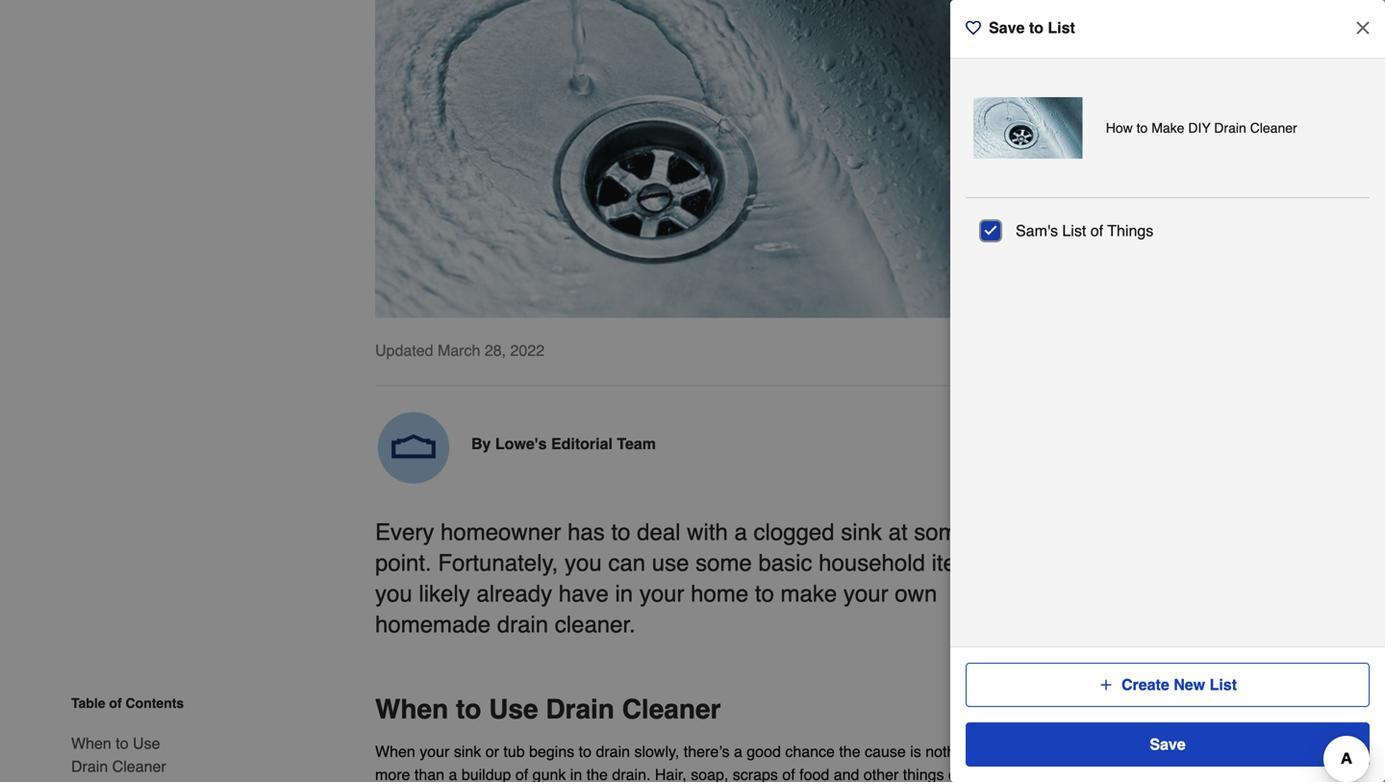 Task type: vqa. For each thing, say whether or not it's contained in the screenshot.
Humidifiers link
no



Task type: locate. For each thing, give the bounding box(es) containing it.
with
[[687, 519, 728, 545]]

save to list
[[989, 19, 1076, 37]]

list right 'new'
[[1210, 676, 1238, 694]]

point.
[[375, 550, 432, 576]]

0 horizontal spatial when to use drain cleaner
[[71, 735, 166, 776]]

2 vertical spatial drain
[[71, 758, 108, 776]]

2 vertical spatial cleaner
[[112, 758, 166, 776]]

save for save
[[1150, 736, 1186, 753]]

and
[[834, 766, 860, 782]]

0 vertical spatial when to use drain cleaner
[[375, 694, 721, 725]]

0 horizontal spatial the
[[587, 766, 608, 782]]

1 vertical spatial a
[[734, 743, 743, 761]]

drain.
[[612, 766, 651, 782]]

when up the 'than'
[[375, 694, 449, 725]]

sink left or at the left of the page
[[454, 743, 481, 761]]

cleaner
[[1251, 120, 1298, 136], [622, 694, 721, 725], [112, 758, 166, 776]]

to up can
[[611, 519, 631, 545]]

plus image
[[1099, 677, 1114, 693]]

save right heart outline icon
[[989, 19, 1025, 37]]

a right the 'than'
[[449, 766, 457, 782]]

save inside button
[[1150, 736, 1186, 753]]

drain up drain.
[[596, 743, 630, 761]]

basic
[[759, 550, 813, 576]]

0 horizontal spatial some
[[696, 550, 752, 576]]

0 vertical spatial cleaner
[[1251, 120, 1298, 136]]

drain down already
[[497, 611, 549, 638]]

1 horizontal spatial sink
[[841, 519, 882, 545]]

a inside every homeowner has to deal with a clogged sink at some point. fortunately, you can use some basic household items you likely already have in your home to make your own homemade drain cleaner.
[[735, 519, 748, 545]]

slowly,
[[635, 743, 680, 761]]

0 horizontal spatial you
[[375, 581, 413, 607]]

use
[[652, 550, 689, 576]]

things
[[903, 766, 944, 782]]

cause
[[865, 743, 906, 761]]

your down 'use'
[[640, 581, 685, 607]]

sink
[[841, 519, 882, 545], [454, 743, 481, 761]]

0 horizontal spatial save
[[989, 19, 1025, 37]]

list right heart outline icon
[[1048, 19, 1076, 37]]

cleaner up slowly,
[[622, 694, 721, 725]]

1 horizontal spatial cleaner
[[622, 694, 721, 725]]

diy
[[1189, 120, 1211, 136]]

0 horizontal spatial cleaner
[[112, 758, 166, 776]]

other
[[864, 766, 899, 782]]

0 horizontal spatial use
[[133, 735, 160, 752]]

chance
[[786, 743, 835, 761]]

use down contents
[[133, 735, 160, 752]]

a
[[735, 519, 748, 545], [734, 743, 743, 761], [449, 766, 457, 782]]

create new list button
[[966, 663, 1370, 707]]

every homeowner has to deal with a clogged sink at some point. fortunately, you can use some basic household items you likely already have in your home to make your own homemade drain cleaner.
[[375, 519, 987, 638]]

how
[[1106, 120, 1133, 136]]

the left drain.
[[587, 766, 608, 782]]

use up tub
[[489, 694, 538, 725]]

to right begins
[[579, 743, 592, 761]]

drain
[[1215, 120, 1247, 136], [546, 694, 615, 725], [71, 758, 108, 776]]

0 vertical spatial save
[[989, 19, 1025, 37]]

drain
[[497, 611, 549, 638], [596, 743, 630, 761]]

cleaner.
[[555, 611, 636, 638]]

there's
[[684, 743, 730, 761]]

1 horizontal spatial you
[[565, 550, 602, 576]]

when to use drain cleaner up begins
[[375, 694, 721, 725]]

1 vertical spatial list
[[1063, 222, 1087, 240]]

cleaner down table of contents
[[112, 758, 166, 776]]

1 vertical spatial in
[[570, 766, 582, 782]]

0 vertical spatial list
[[1048, 19, 1076, 37]]

nothing
[[926, 743, 976, 761]]

0 vertical spatial a
[[735, 519, 748, 545]]

0 vertical spatial in
[[615, 581, 633, 607]]

sam's
[[1016, 222, 1058, 240]]

of left things
[[1091, 222, 1104, 240]]

to right how in the right of the page
[[1137, 120, 1148, 136]]

0 vertical spatial drain
[[1215, 120, 1247, 136]]

your down household on the right of the page
[[844, 581, 889, 607]]

by lowe's editorial team
[[472, 435, 656, 453]]

march
[[438, 341, 481, 359]]

1 horizontal spatial some
[[914, 519, 971, 545]]

the
[[839, 743, 861, 761], [587, 766, 608, 782]]

some up home
[[696, 550, 752, 576]]

use
[[489, 694, 538, 725], [133, 735, 160, 752]]

1 vertical spatial drain
[[596, 743, 630, 761]]

when to use drain cleaner
[[375, 694, 721, 725], [71, 735, 166, 776]]

you
[[565, 550, 602, 576], [375, 581, 413, 607]]

sink up household on the right of the page
[[841, 519, 882, 545]]

1 vertical spatial you
[[375, 581, 413, 607]]

0 horizontal spatial in
[[570, 766, 582, 782]]

1 horizontal spatial drain
[[546, 694, 615, 725]]

table of contents element
[[56, 694, 200, 782]]

when
[[375, 694, 449, 725], [71, 735, 111, 752], [375, 743, 416, 761]]

updated march 28, 2022
[[375, 341, 545, 359]]

you down point.
[[375, 581, 413, 607]]

have
[[559, 581, 609, 607]]

is
[[910, 743, 922, 761]]

0 vertical spatial you
[[565, 550, 602, 576]]

save for save to list
[[989, 19, 1025, 37]]

drain inside every homeowner has to deal with a clogged sink at some point. fortunately, you can use some basic household items you likely already have in your home to make your own homemade drain cleaner.
[[497, 611, 549, 638]]

28,
[[485, 341, 506, 359]]

when up more
[[375, 743, 416, 761]]

a left good
[[734, 743, 743, 761]]

0 horizontal spatial your
[[420, 743, 450, 761]]

your inside the when your sink or tub begins to drain slowly, there's a good chance the cause is nothing more than a buildup of gunk in the drain. hair, soap, scraps of food and other things ca
[[420, 743, 450, 761]]

in right gunk
[[570, 766, 582, 782]]

0 vertical spatial drain
[[497, 611, 549, 638]]

list
[[1048, 19, 1076, 37], [1063, 222, 1087, 240], [1210, 676, 1238, 694]]

1 vertical spatial save
[[1150, 736, 1186, 753]]

the up and at the bottom right of page
[[839, 743, 861, 761]]

your
[[640, 581, 685, 607], [844, 581, 889, 607], [420, 743, 450, 761]]

2 vertical spatial list
[[1210, 676, 1238, 694]]

1 vertical spatial when to use drain cleaner
[[71, 735, 166, 776]]

in down can
[[615, 581, 633, 607]]

a right with
[[735, 519, 748, 545]]

in
[[615, 581, 633, 607], [570, 766, 582, 782]]

can
[[609, 550, 646, 576]]

0 vertical spatial the
[[839, 743, 861, 761]]

homeowner
[[441, 519, 561, 545]]

to
[[1029, 19, 1044, 37], [1137, 120, 1148, 136], [611, 519, 631, 545], [755, 581, 775, 607], [456, 694, 482, 725], [116, 735, 129, 752], [579, 743, 592, 761]]

save
[[989, 19, 1025, 37], [1150, 736, 1186, 753]]

list right sam's
[[1063, 222, 1087, 240]]

cleaner inside when to use drain cleaner
[[112, 758, 166, 776]]

1 vertical spatial sink
[[454, 743, 481, 761]]

cleaner right diy
[[1251, 120, 1298, 136]]

when to use drain cleaner down table of contents
[[71, 735, 166, 776]]

1 horizontal spatial save
[[1150, 736, 1186, 753]]

0 horizontal spatial sink
[[454, 743, 481, 761]]

1 horizontal spatial drain
[[596, 743, 630, 761]]

when inside the when your sink or tub begins to drain slowly, there's a good chance the cause is nothing more than a buildup of gunk in the drain. hair, soap, scraps of food and other things ca
[[375, 743, 416, 761]]

sink inside every homeowner has to deal with a clogged sink at some point. fortunately, you can use some basic household items you likely already have in your home to make your own homemade drain cleaner.
[[841, 519, 882, 545]]

1 vertical spatial cleaner
[[622, 694, 721, 725]]

list inside 'create new list' button
[[1210, 676, 1238, 694]]

save down 'create new list' button
[[1150, 736, 1186, 753]]

1 horizontal spatial use
[[489, 694, 538, 725]]

of
[[1091, 222, 1104, 240], [109, 696, 122, 711], [516, 766, 528, 782], [783, 766, 796, 782]]

every
[[375, 519, 434, 545]]

when down table
[[71, 735, 111, 752]]

1 vertical spatial use
[[133, 735, 160, 752]]

1 horizontal spatial in
[[615, 581, 633, 607]]

when inside when to use drain cleaner
[[71, 735, 111, 752]]

than
[[415, 766, 445, 782]]

1 horizontal spatial when to use drain cleaner
[[375, 694, 721, 725]]

0 vertical spatial use
[[489, 694, 538, 725]]

your up the 'than'
[[420, 743, 450, 761]]

to inside when to use drain cleaner
[[116, 735, 129, 752]]

1 horizontal spatial the
[[839, 743, 861, 761]]

0 vertical spatial sink
[[841, 519, 882, 545]]

clogged
[[754, 519, 835, 545]]

drain right diy
[[1215, 120, 1247, 136]]

0 horizontal spatial drain
[[497, 611, 549, 638]]

0 horizontal spatial drain
[[71, 758, 108, 776]]

team
[[617, 435, 656, 453]]

save button
[[966, 723, 1370, 767]]

in inside the when your sink or tub begins to drain slowly, there's a good chance the cause is nothing more than a buildup of gunk in the drain. hair, soap, scraps of food and other things ca
[[570, 766, 582, 782]]

drain down table
[[71, 758, 108, 776]]

some
[[914, 519, 971, 545], [696, 550, 752, 576]]

of down tub
[[516, 766, 528, 782]]

some up items
[[914, 519, 971, 545]]

drain up begins
[[546, 694, 615, 725]]

you up "have"
[[565, 550, 602, 576]]

to down table of contents
[[116, 735, 129, 752]]

home
[[691, 581, 749, 607]]

deal
[[637, 519, 681, 545]]

when to use drain cleaner link
[[71, 721, 200, 782]]



Task type: describe. For each thing, give the bounding box(es) containing it.
to down basic
[[755, 581, 775, 607]]

fortunately,
[[438, 550, 558, 576]]

make
[[1152, 120, 1185, 136]]

good
[[747, 743, 781, 761]]

updated
[[375, 341, 433, 359]]

or
[[486, 743, 499, 761]]

1 vertical spatial some
[[696, 550, 752, 576]]

2022
[[511, 341, 545, 359]]

sam's list of things
[[1016, 222, 1154, 240]]

by
[[472, 435, 491, 453]]

create
[[1122, 676, 1170, 694]]

2 horizontal spatial cleaner
[[1251, 120, 1298, 136]]

to inside the when your sink or tub begins to drain slowly, there's a good chance the cause is nothing more than a buildup of gunk in the drain. hair, soap, scraps of food and other things ca
[[579, 743, 592, 761]]

buildup
[[462, 766, 511, 782]]

list for save to list
[[1048, 19, 1076, 37]]

1 vertical spatial the
[[587, 766, 608, 782]]

close image
[[1354, 18, 1373, 38]]

2 vertical spatial a
[[449, 766, 457, 782]]

new
[[1174, 676, 1206, 694]]

editorial
[[551, 435, 613, 453]]

gunk
[[533, 766, 566, 782]]

drain inside the when your sink or tub begins to drain slowly, there's a good chance the cause is nothing more than a buildup of gunk in the drain. hair, soap, scraps of food and other things ca
[[596, 743, 630, 761]]

at
[[889, 519, 908, 545]]

item image image
[[974, 97, 1083, 159]]

items
[[932, 550, 987, 576]]

create new list
[[1122, 676, 1238, 694]]

table of contents
[[71, 696, 184, 711]]

homemade
[[375, 611, 491, 638]]

things
[[1108, 222, 1154, 240]]

contents
[[126, 696, 184, 711]]

already
[[477, 581, 552, 607]]

soap,
[[691, 766, 729, 782]]

hair,
[[655, 766, 687, 782]]

lowe's editorial team image
[[375, 409, 452, 486]]

has
[[568, 519, 605, 545]]

use inside when to use drain cleaner
[[133, 735, 160, 752]]

to right heart outline icon
[[1029, 19, 1044, 37]]

2 horizontal spatial your
[[844, 581, 889, 607]]

own
[[895, 581, 938, 607]]

household
[[819, 550, 926, 576]]

of right table
[[109, 696, 122, 711]]

likely
[[419, 581, 470, 607]]

1 horizontal spatial your
[[640, 581, 685, 607]]

of left food at the bottom right
[[783, 766, 796, 782]]

when your sink or tub begins to drain slowly, there's a good chance the cause is nothing more than a buildup of gunk in the drain. hair, soap, scraps of food and other things ca
[[375, 743, 976, 782]]

food
[[800, 766, 830, 782]]

table
[[71, 696, 105, 711]]

sink inside the when your sink or tub begins to drain slowly, there's a good chance the cause is nothing more than a buildup of gunk in the drain. hair, soap, scraps of food and other things ca
[[454, 743, 481, 761]]

make
[[781, 581, 837, 607]]

to up buildup
[[456, 694, 482, 725]]

lowe's
[[495, 435, 547, 453]]

0 vertical spatial some
[[914, 519, 971, 545]]

begins
[[529, 743, 575, 761]]

when to use drain cleaner inside "table of contents" element
[[71, 735, 166, 776]]

liquid going down a drain in a metal sink. image
[[375, 0, 1010, 318]]

how to make diy drain cleaner
[[1106, 120, 1298, 136]]

2 horizontal spatial drain
[[1215, 120, 1247, 136]]

heart outline image
[[966, 20, 982, 36]]

drain inside when to use drain cleaner
[[71, 758, 108, 776]]

1 vertical spatial drain
[[546, 694, 615, 725]]

scraps
[[733, 766, 778, 782]]

more
[[375, 766, 410, 782]]

in inside every homeowner has to deal with a clogged sink at some point. fortunately, you can use some basic household items you likely already have in your home to make your own homemade drain cleaner.
[[615, 581, 633, 607]]

list for create new list
[[1210, 676, 1238, 694]]

tub
[[504, 743, 525, 761]]



